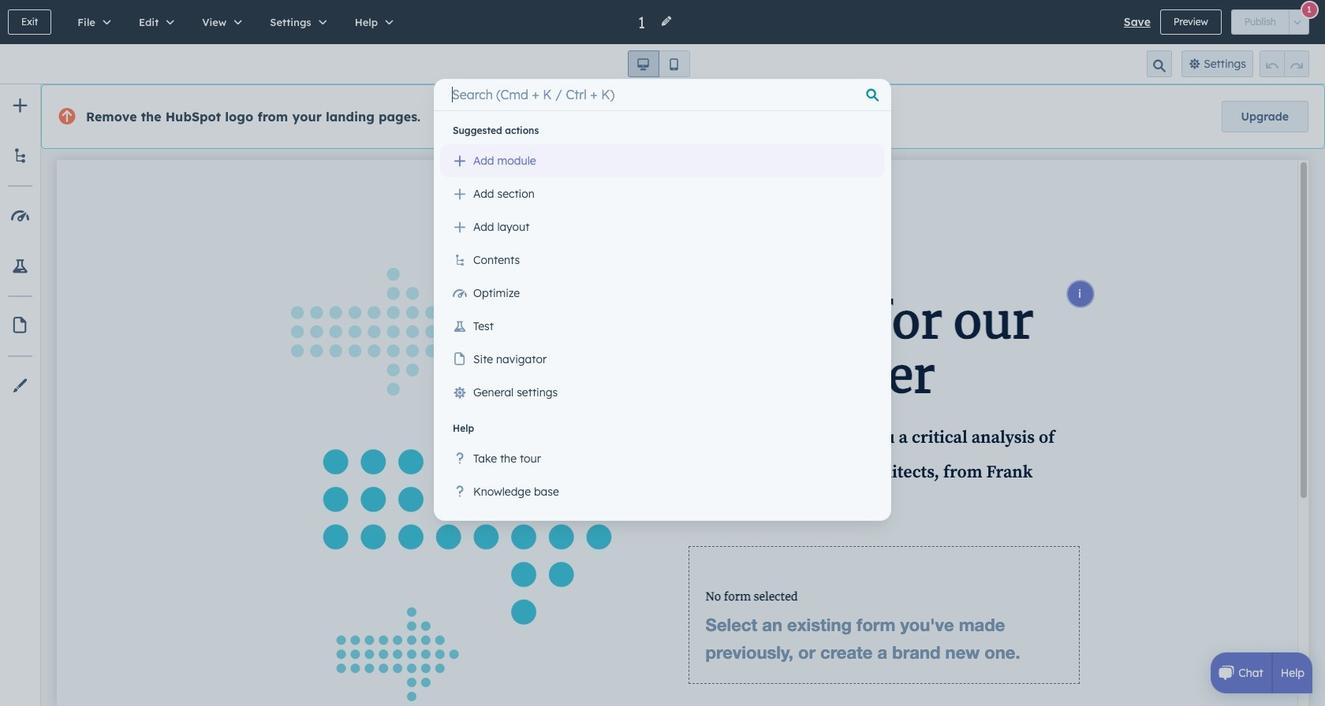 Task type: locate. For each thing, give the bounding box(es) containing it.
group
[[1231, 9, 1310, 35], [628, 50, 690, 77], [1260, 50, 1310, 77]]

Search search field
[[443, 79, 882, 110]]

None field
[[637, 11, 651, 33]]



Task type: vqa. For each thing, say whether or not it's contained in the screenshot.
field
yes



